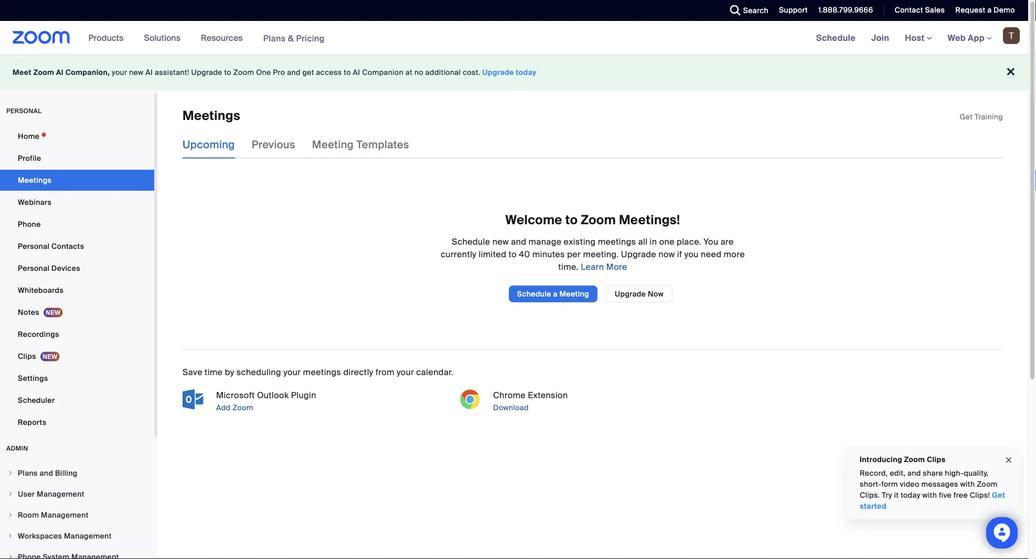 Task type: vqa. For each thing, say whether or not it's contained in the screenshot.
today
yes



Task type: describe. For each thing, give the bounding box(es) containing it.
five
[[939, 491, 952, 501]]

zoom inside microsoft outlook plugin add zoom
[[233, 403, 253, 413]]

profile link
[[0, 148, 154, 169]]

zoom up the edit,
[[904, 455, 925, 465]]

directly
[[343, 367, 373, 378]]

manage
[[529, 236, 562, 247]]

get training link
[[960, 112, 1003, 122]]

assistant!
[[155, 68, 189, 77]]

now
[[648, 289, 664, 299]]

calendar.
[[416, 367, 453, 378]]

tabs of meeting tab list
[[183, 131, 426, 159]]

0 vertical spatial meetings
[[183, 108, 240, 124]]

schedule a meeting
[[517, 289, 589, 299]]

scheduler
[[18, 396, 55, 406]]

product information navigation
[[81, 21, 333, 55]]

devices
[[51, 264, 80, 273]]

and inside record, edit, and share high-quality, short-form video messages with zoom clips. try it today with five free clips!
[[908, 469, 921, 479]]

microsoft
[[216, 390, 255, 401]]

place.
[[677, 236, 702, 247]]

personal
[[6, 107, 42, 115]]

resources button
[[201, 21, 247, 55]]

user management menu item
[[0, 485, 154, 505]]

personal contacts
[[18, 242, 84, 251]]

whiteboards link
[[0, 280, 154, 301]]

billing
[[55, 469, 77, 479]]

search
[[743, 6, 769, 15]]

schedule for schedule a meeting
[[517, 289, 551, 299]]

3 ai from the left
[[353, 68, 360, 77]]

meet zoom ai companion, your new ai assistant! upgrade to zoom one pro and get access to ai companion at no additional cost. upgrade today
[[13, 68, 537, 77]]

and inside schedule new and manage existing meetings all in one place. you are currently limited to 40 minutes per meeting. upgrade now if you need more time.
[[511, 236, 526, 247]]

download
[[493, 403, 529, 413]]

to up existing
[[565, 212, 578, 228]]

it
[[894, 491, 899, 501]]

zoom up existing
[[581, 212, 616, 228]]

profile picture image
[[1003, 27, 1020, 44]]

schedule link
[[808, 21, 864, 55]]

add zoom link
[[214, 402, 449, 414]]

if
[[677, 249, 682, 260]]

management for room management
[[41, 511, 89, 521]]

2 horizontal spatial your
[[397, 367, 414, 378]]

reports link
[[0, 412, 154, 433]]

meeting inside button
[[560, 289, 589, 299]]

need
[[701, 249, 722, 260]]

meetings link
[[0, 170, 154, 191]]

video
[[900, 480, 920, 490]]

schedule new and manage existing meetings all in one place. you are currently limited to 40 minutes per meeting. upgrade now if you need more time.
[[441, 236, 745, 272]]

meet zoom ai companion, footer
[[0, 55, 1028, 91]]

&
[[288, 33, 294, 44]]

solutions
[[144, 32, 181, 43]]

get started link
[[860, 491, 1006, 512]]

learn more
[[579, 261, 627, 272]]

get for get training
[[960, 112, 973, 122]]

record, edit, and share high-quality, short-form video messages with zoom clips. try it today with five free clips!
[[860, 469, 998, 501]]

meeting.
[[583, 249, 619, 260]]

welcome
[[506, 212, 562, 228]]

no
[[414, 68, 424, 77]]

personal menu menu
[[0, 126, 154, 434]]

save
[[183, 367, 202, 378]]

minutes
[[532, 249, 565, 260]]

you
[[704, 236, 719, 247]]

from
[[376, 367, 395, 378]]

to down resources dropdown button at the left top of the page
[[224, 68, 231, 77]]

1 vertical spatial with
[[923, 491, 937, 501]]

plans for plans & pricing
[[263, 33, 286, 44]]

today inside record, edit, and share high-quality, short-form video messages with zoom clips. try it today with five free clips!
[[901, 491, 921, 501]]

banner containing products
[[0, 21, 1028, 55]]

time.
[[558, 261, 579, 272]]

management for user management
[[37, 490, 84, 500]]

at
[[406, 68, 413, 77]]

scheduler link
[[0, 390, 154, 411]]

add
[[216, 403, 231, 413]]

your for companion,
[[112, 68, 127, 77]]

extension
[[528, 390, 568, 401]]

personal for personal contacts
[[18, 242, 50, 251]]

recordings link
[[0, 324, 154, 345]]

user management
[[18, 490, 84, 500]]

contact sales
[[895, 5, 945, 15]]

1.888.799.9666
[[818, 5, 873, 15]]

join link
[[864, 21, 897, 55]]

meetings!
[[619, 212, 680, 228]]

templates
[[356, 138, 409, 152]]

home link
[[0, 126, 154, 147]]

microsoft outlook plugin add zoom
[[216, 390, 316, 413]]

room
[[18, 511, 39, 521]]

get
[[303, 68, 314, 77]]

admin menu menu
[[0, 464, 154, 560]]

existing
[[564, 236, 596, 247]]

plans and billing menu item
[[0, 464, 154, 484]]

products button
[[88, 21, 128, 55]]

training
[[975, 112, 1003, 122]]

zoom right meet
[[33, 68, 54, 77]]

chrome extension download
[[493, 390, 568, 413]]

right image for room management
[[7, 513, 14, 519]]

meetings navigation
[[808, 21, 1028, 55]]

you
[[685, 249, 699, 260]]

clips link
[[0, 346, 154, 367]]

outlook
[[257, 390, 289, 401]]

additional
[[425, 68, 461, 77]]

schedule a meeting button
[[509, 286, 598, 303]]

sales
[[925, 5, 945, 15]]

contact
[[895, 5, 923, 15]]

web
[[948, 32, 966, 43]]

request a demo
[[956, 5, 1015, 15]]

today inside "meet zoom ai companion," footer
[[516, 68, 537, 77]]

try
[[882, 491, 892, 501]]

demo
[[994, 5, 1015, 15]]

meetings for your
[[303, 367, 341, 378]]

meeting templates
[[312, 138, 409, 152]]

upgrade now
[[615, 289, 664, 299]]

get for get started
[[992, 491, 1006, 501]]

phone
[[18, 220, 41, 229]]

form
[[882, 480, 898, 490]]

room management menu item
[[0, 506, 154, 526]]

web app button
[[948, 32, 992, 43]]



Task type: locate. For each thing, give the bounding box(es) containing it.
get left training
[[960, 112, 973, 122]]

0 vertical spatial clips
[[18, 352, 36, 362]]

your
[[112, 68, 127, 77], [283, 367, 301, 378], [397, 367, 414, 378]]

upgrade
[[191, 68, 222, 77], [483, 68, 514, 77], [621, 249, 656, 260], [615, 289, 646, 299]]

workspaces management menu item
[[0, 527, 154, 547]]

1 horizontal spatial with
[[961, 480, 975, 490]]

right image left the 'user'
[[7, 492, 14, 498]]

and inside "meet zoom ai companion," footer
[[287, 68, 301, 77]]

zoom up clips!
[[977, 480, 998, 490]]

introducing
[[860, 455, 903, 465]]

2 vertical spatial right image
[[7, 513, 14, 519]]

clips inside personal menu menu
[[18, 352, 36, 362]]

new inside schedule new and manage existing meetings all in one place. you are currently limited to 40 minutes per meeting. upgrade now if you need more time.
[[493, 236, 509, 247]]

banner
[[0, 21, 1028, 55]]

notes
[[18, 308, 39, 317]]

download link
[[491, 402, 726, 414]]

meetings
[[183, 108, 240, 124], [18, 176, 52, 185]]

contact sales link
[[887, 0, 948, 21], [895, 5, 945, 15]]

1 horizontal spatial meetings
[[183, 108, 240, 124]]

0 vertical spatial a
[[988, 5, 992, 15]]

meetings inside personal menu menu
[[18, 176, 52, 185]]

one
[[659, 236, 675, 247]]

schedule inside button
[[517, 289, 551, 299]]

clips up settings
[[18, 352, 36, 362]]

0 vertical spatial today
[[516, 68, 537, 77]]

plans up the 'user'
[[18, 469, 38, 479]]

management for workspaces management
[[64, 532, 112, 542]]

2 horizontal spatial schedule
[[816, 32, 856, 43]]

right image inside user management menu item
[[7, 492, 14, 498]]

chrome
[[493, 390, 526, 401]]

meetings up the plugin
[[303, 367, 341, 378]]

1 vertical spatial schedule
[[452, 236, 490, 247]]

2 ai from the left
[[146, 68, 153, 77]]

2 vertical spatial schedule
[[517, 289, 551, 299]]

ai left assistant!
[[146, 68, 153, 77]]

and inside "menu item"
[[40, 469, 53, 479]]

personal up the whiteboards
[[18, 264, 50, 273]]

1 horizontal spatial new
[[493, 236, 509, 247]]

1 vertical spatial a
[[553, 289, 558, 299]]

1 vertical spatial meeting
[[560, 289, 589, 299]]

3 right image from the top
[[7, 513, 14, 519]]

per
[[567, 249, 581, 260]]

schedule for schedule new and manage existing meetings all in one place. you are currently limited to 40 minutes per meeting. upgrade now if you need more time.
[[452, 236, 490, 247]]

edit,
[[890, 469, 906, 479]]

to
[[224, 68, 231, 77], [344, 68, 351, 77], [565, 212, 578, 228], [509, 249, 517, 260]]

close image
[[1005, 455, 1013, 467]]

meeting down 'time.'
[[560, 289, 589, 299]]

with
[[961, 480, 975, 490], [923, 491, 937, 501]]

1 vertical spatial personal
[[18, 264, 50, 273]]

1 right image from the top
[[7, 534, 14, 540]]

get started
[[860, 491, 1006, 512]]

right image inside workspaces management menu item
[[7, 534, 14, 540]]

0 horizontal spatial get
[[960, 112, 973, 122]]

1.888.799.9666 button up schedule link
[[818, 5, 873, 15]]

1.888.799.9666 button up 'join'
[[811, 0, 876, 21]]

management inside menu item
[[37, 490, 84, 500]]

upgrade inside schedule new and manage existing meetings all in one place. you are currently limited to 40 minutes per meeting. upgrade now if you need more time.
[[621, 249, 656, 260]]

upgrade down the all
[[621, 249, 656, 260]]

0 horizontal spatial meetings
[[303, 367, 341, 378]]

new up limited
[[493, 236, 509, 247]]

messages
[[922, 480, 959, 490]]

0 horizontal spatial your
[[112, 68, 127, 77]]

companion,
[[65, 68, 110, 77]]

your inside "meet zoom ai companion," footer
[[112, 68, 127, 77]]

with down messages
[[923, 491, 937, 501]]

1 vertical spatial right image
[[7, 555, 14, 560]]

plans inside "menu item"
[[18, 469, 38, 479]]

meetings up meeting.
[[598, 236, 636, 247]]

zoom left one
[[233, 68, 254, 77]]

1 vertical spatial right image
[[7, 492, 14, 498]]

0 vertical spatial schedule
[[816, 32, 856, 43]]

zoom inside record, edit, and share high-quality, short-form video messages with zoom clips. try it today with five free clips!
[[977, 480, 998, 490]]

room management
[[18, 511, 89, 521]]

personal contacts link
[[0, 236, 154, 257]]

2 horizontal spatial ai
[[353, 68, 360, 77]]

1 right image from the top
[[7, 471, 14, 477]]

and up video
[[908, 469, 921, 479]]

0 horizontal spatial with
[[923, 491, 937, 501]]

your right 'companion,'
[[112, 68, 127, 77]]

schedule down 40
[[517, 289, 551, 299]]

currently
[[441, 249, 477, 260]]

0 horizontal spatial meetings
[[18, 176, 52, 185]]

your right from
[[397, 367, 414, 378]]

your up the plugin
[[283, 367, 301, 378]]

schedule down 1.888.799.9666
[[816, 32, 856, 43]]

pro
[[273, 68, 285, 77]]

settings
[[18, 374, 48, 384]]

meet
[[13, 68, 31, 77]]

1 ai from the left
[[56, 68, 64, 77]]

meeting left templates
[[312, 138, 354, 152]]

personal down the phone
[[18, 242, 50, 251]]

new inside "meet zoom ai companion," footer
[[129, 68, 144, 77]]

request a demo link
[[948, 0, 1028, 21], [956, 5, 1015, 15]]

resources
[[201, 32, 243, 43]]

all
[[638, 236, 648, 247]]

a left the demo
[[988, 5, 992, 15]]

plans
[[263, 33, 286, 44], [18, 469, 38, 479]]

schedule inside schedule new and manage existing meetings all in one place. you are currently limited to 40 minutes per meeting. upgrade now if you need more time.
[[452, 236, 490, 247]]

ai left 'companion,'
[[56, 68, 64, 77]]

right image for plans and billing
[[7, 471, 14, 477]]

1 horizontal spatial meetings
[[598, 236, 636, 247]]

0 vertical spatial right image
[[7, 534, 14, 540]]

right image inside plans and billing "menu item"
[[7, 471, 14, 477]]

1 vertical spatial meetings
[[303, 367, 341, 378]]

1 personal from the top
[[18, 242, 50, 251]]

meetings for existing
[[598, 236, 636, 247]]

1 horizontal spatial a
[[988, 5, 992, 15]]

1 vertical spatial today
[[901, 491, 921, 501]]

0 vertical spatial right image
[[7, 471, 14, 477]]

2 right image from the top
[[7, 555, 14, 560]]

upgrade left now
[[615, 289, 646, 299]]

pricing
[[296, 33, 325, 44]]

a for request
[[988, 5, 992, 15]]

meetings inside schedule new and manage existing meetings all in one place. you are currently limited to 40 minutes per meeting. upgrade now if you need more time.
[[598, 236, 636, 247]]

plans & pricing
[[263, 33, 325, 44]]

0 horizontal spatial schedule
[[452, 236, 490, 247]]

clips.
[[860, 491, 880, 501]]

get right clips!
[[992, 491, 1006, 501]]

webinars link
[[0, 192, 154, 213]]

with up free at the right bottom of page
[[961, 480, 975, 490]]

zoom logo image
[[13, 31, 70, 44]]

management
[[37, 490, 84, 500], [41, 511, 89, 521], [64, 532, 112, 542]]

welcome to zoom meetings!
[[506, 212, 680, 228]]

a down minutes
[[553, 289, 558, 299]]

ai left companion
[[353, 68, 360, 77]]

0 horizontal spatial meeting
[[312, 138, 354, 152]]

management down billing
[[37, 490, 84, 500]]

0 vertical spatial with
[[961, 480, 975, 490]]

0 horizontal spatial ai
[[56, 68, 64, 77]]

2 vertical spatial management
[[64, 532, 112, 542]]

your for scheduling
[[283, 367, 301, 378]]

started
[[860, 502, 887, 512]]

today
[[516, 68, 537, 77], [901, 491, 921, 501]]

products
[[88, 32, 124, 43]]

zoom down microsoft
[[233, 403, 253, 413]]

home
[[18, 131, 39, 141]]

0 horizontal spatial plans
[[18, 469, 38, 479]]

new left assistant!
[[129, 68, 144, 77]]

upcoming
[[183, 138, 235, 152]]

upgrade today link
[[483, 68, 537, 77]]

1 horizontal spatial today
[[901, 491, 921, 501]]

more
[[606, 261, 627, 272]]

right image for user management
[[7, 492, 14, 498]]

a
[[988, 5, 992, 15], [553, 289, 558, 299]]

1 vertical spatial new
[[493, 236, 509, 247]]

plans and billing
[[18, 469, 77, 479]]

short-
[[860, 480, 882, 490]]

now
[[659, 249, 675, 260]]

schedule inside meetings navigation
[[816, 32, 856, 43]]

cost.
[[463, 68, 481, 77]]

1 vertical spatial meetings
[[18, 176, 52, 185]]

1 vertical spatial management
[[41, 511, 89, 521]]

previous
[[252, 138, 295, 152]]

to inside schedule new and manage existing meetings all in one place. you are currently limited to 40 minutes per meeting. upgrade now if you need more time.
[[509, 249, 517, 260]]

meetings up the "upcoming"
[[183, 108, 240, 124]]

0 vertical spatial get
[[960, 112, 973, 122]]

whiteboards
[[18, 286, 64, 295]]

plans left &
[[263, 33, 286, 44]]

0 vertical spatial meetings
[[598, 236, 636, 247]]

plans inside product information navigation
[[263, 33, 286, 44]]

management down room management menu item in the bottom left of the page
[[64, 532, 112, 542]]

upgrade right cost.
[[483, 68, 514, 77]]

scheduling
[[237, 367, 281, 378]]

personal inside 'link'
[[18, 242, 50, 251]]

right image inside room management menu item
[[7, 513, 14, 519]]

2 right image from the top
[[7, 492, 14, 498]]

personal for personal devices
[[18, 264, 50, 273]]

meeting inside tab list
[[312, 138, 354, 152]]

and up 40
[[511, 236, 526, 247]]

access
[[316, 68, 342, 77]]

management up workspaces management
[[41, 511, 89, 521]]

upgrade inside button
[[615, 289, 646, 299]]

1 horizontal spatial ai
[[146, 68, 153, 77]]

0 horizontal spatial a
[[553, 289, 558, 299]]

1 horizontal spatial schedule
[[517, 289, 551, 299]]

to left 40
[[509, 249, 517, 260]]

right image
[[7, 534, 14, 540], [7, 555, 14, 560]]

menu item
[[0, 548, 154, 560]]

1 horizontal spatial your
[[283, 367, 301, 378]]

to right access
[[344, 68, 351, 77]]

personal devices
[[18, 264, 80, 273]]

save time by scheduling your meetings directly from your calendar.
[[183, 367, 453, 378]]

1 vertical spatial clips
[[927, 455, 946, 465]]

a inside button
[[553, 289, 558, 299]]

1 vertical spatial get
[[992, 491, 1006, 501]]

0 vertical spatial personal
[[18, 242, 50, 251]]

0 horizontal spatial new
[[129, 68, 144, 77]]

and left billing
[[40, 469, 53, 479]]

0 horizontal spatial clips
[[18, 352, 36, 362]]

0 vertical spatial plans
[[263, 33, 286, 44]]

40
[[519, 249, 530, 260]]

plugin
[[291, 390, 316, 401]]

schedule up currently
[[452, 236, 490, 247]]

1 horizontal spatial meeting
[[560, 289, 589, 299]]

clips up share
[[927, 455, 946, 465]]

introducing zoom clips
[[860, 455, 946, 465]]

get inside get started
[[992, 491, 1006, 501]]

meetings up webinars
[[18, 176, 52, 185]]

join
[[872, 32, 890, 43]]

1 vertical spatial plans
[[18, 469, 38, 479]]

2 personal from the top
[[18, 264, 50, 273]]

support
[[779, 5, 808, 15]]

0 vertical spatial meeting
[[312, 138, 354, 152]]

right image
[[7, 471, 14, 477], [7, 492, 14, 498], [7, 513, 14, 519]]

phone link
[[0, 214, 154, 235]]

meetings
[[598, 236, 636, 247], [303, 367, 341, 378]]

0 horizontal spatial today
[[516, 68, 537, 77]]

1 horizontal spatial plans
[[263, 33, 286, 44]]

schedule for schedule
[[816, 32, 856, 43]]

right image left room
[[7, 513, 14, 519]]

and left get
[[287, 68, 301, 77]]

1.888.799.9666 button
[[811, 0, 876, 21], [818, 5, 873, 15]]

in
[[650, 236, 657, 247]]

a for schedule
[[553, 289, 558, 299]]

0 vertical spatial new
[[129, 68, 144, 77]]

more
[[724, 249, 745, 260]]

0 vertical spatial management
[[37, 490, 84, 500]]

1 horizontal spatial get
[[992, 491, 1006, 501]]

right image down admin
[[7, 471, 14, 477]]

plans for plans and billing
[[18, 469, 38, 479]]

web app
[[948, 32, 985, 43]]

upgrade down product information navigation
[[191, 68, 222, 77]]

meeting
[[312, 138, 354, 152], [560, 289, 589, 299]]

1 horizontal spatial clips
[[927, 455, 946, 465]]

host
[[905, 32, 927, 43]]

get training
[[960, 112, 1003, 122]]

and
[[287, 68, 301, 77], [511, 236, 526, 247], [40, 469, 53, 479], [908, 469, 921, 479]]

high-
[[945, 469, 964, 479]]



